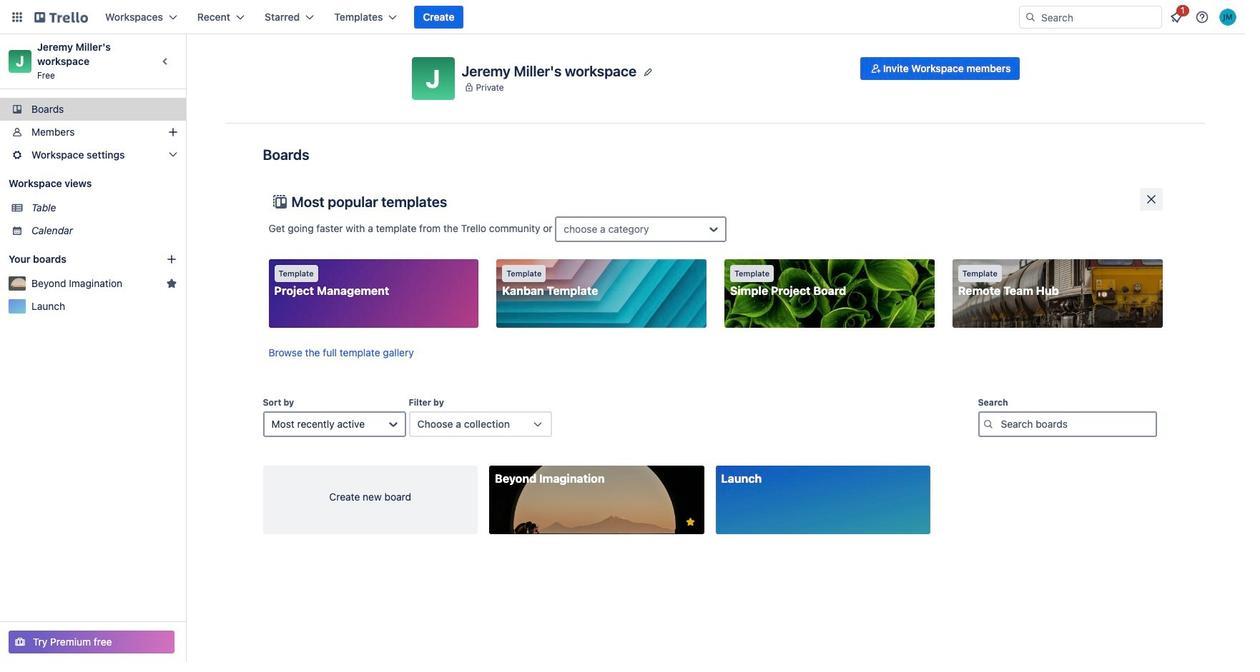 Task type: vqa. For each thing, say whether or not it's contained in the screenshot.
board "image"
no



Task type: describe. For each thing, give the bounding box(es) containing it.
1 notification image
[[1168, 9, 1185, 26]]

primary element
[[0, 0, 1245, 34]]

add board image
[[166, 254, 177, 265]]

Search boards text field
[[978, 412, 1157, 438]]

your boards with 2 items element
[[9, 251, 144, 268]]

workspace navigation collapse icon image
[[156, 51, 176, 72]]

search image
[[1025, 11, 1036, 23]]

open information menu image
[[1195, 10, 1209, 24]]

back to home image
[[34, 6, 88, 29]]



Task type: locate. For each thing, give the bounding box(es) containing it.
sm image
[[869, 62, 883, 76]]

click to unstar this board. it will be removed from your starred list. image
[[684, 516, 697, 529]]

starred icon image
[[166, 278, 177, 290]]

jeremy miller (jeremymiller198) image
[[1219, 9, 1237, 26]]

Search field
[[1036, 7, 1161, 27]]



